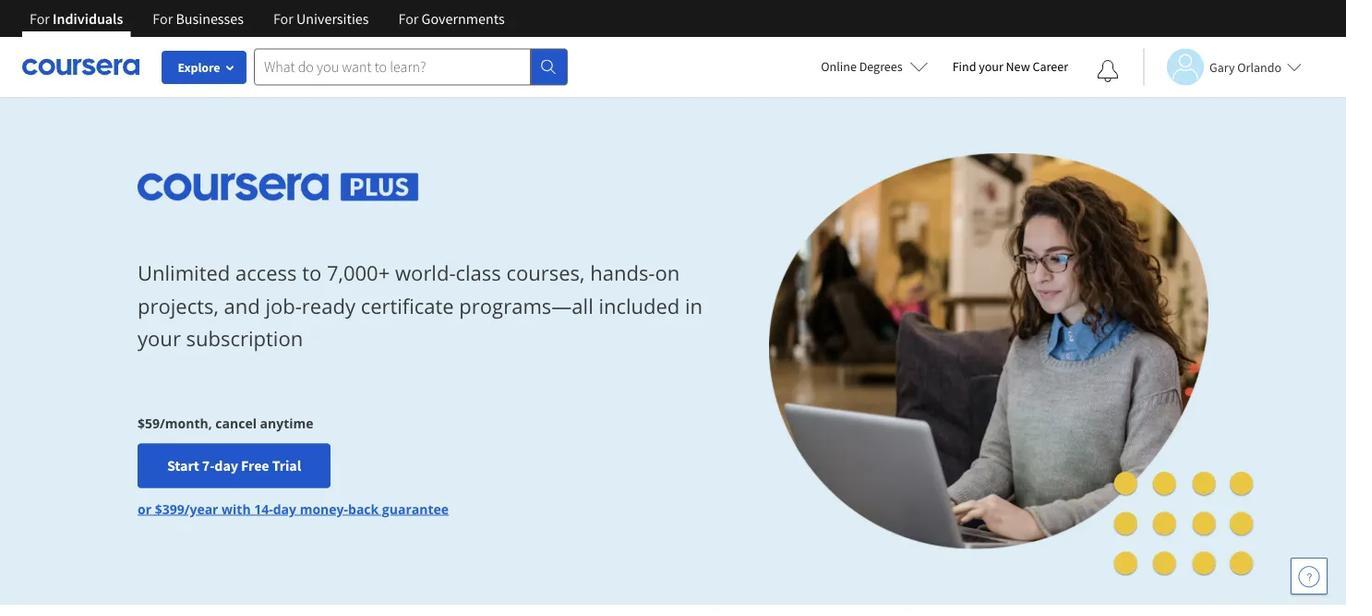 Task type: locate. For each thing, give the bounding box(es) containing it.
your inside "unlimited access to 7,000+ world-class courses, hands-on projects, and job-ready certificate programs—all included in your subscription"
[[138, 324, 181, 352]]

0 vertical spatial your
[[979, 58, 1004, 75]]

in
[[685, 292, 703, 319]]

for left businesses
[[153, 9, 173, 28]]

programs—all
[[459, 292, 594, 319]]

0 horizontal spatial your
[[138, 324, 181, 352]]

day left free
[[215, 456, 238, 475]]

gary orlando button
[[1143, 48, 1302, 85]]

3 for from the left
[[273, 9, 294, 28]]

explore button
[[162, 51, 247, 84]]

your
[[979, 58, 1004, 75], [138, 324, 181, 352]]

back
[[348, 500, 379, 517]]

/year
[[184, 500, 218, 517]]

start 7-day free trial
[[167, 456, 301, 475]]

for businesses
[[153, 9, 244, 28]]

for up what do you want to learn? text box at the left of the page
[[398, 9, 419, 28]]

for left individuals
[[30, 9, 50, 28]]

projects,
[[138, 292, 219, 319]]

7-
[[202, 456, 215, 475]]

1 horizontal spatial day
[[273, 500, 296, 517]]

on
[[655, 259, 680, 287]]

explore
[[178, 59, 220, 76]]

0 horizontal spatial day
[[215, 456, 238, 475]]

to
[[302, 259, 322, 287]]

4 for from the left
[[398, 9, 419, 28]]

job-
[[265, 292, 302, 319]]

businesses
[[176, 9, 244, 28]]

online degrees
[[821, 58, 903, 75]]

free
[[241, 456, 269, 475]]

start 7-day free trial button
[[138, 444, 331, 488]]

guarantee
[[382, 500, 449, 517]]

ready
[[302, 292, 356, 319]]

None search field
[[254, 48, 568, 85]]

day
[[215, 456, 238, 475], [273, 500, 296, 517]]

1 vertical spatial your
[[138, 324, 181, 352]]

or $399 /year with 14-day money-back guarantee
[[138, 500, 449, 517]]

1 for from the left
[[30, 9, 50, 28]]

your down projects,
[[138, 324, 181, 352]]

2 for from the left
[[153, 9, 173, 28]]

subscription
[[186, 324, 303, 352]]

1 horizontal spatial your
[[979, 58, 1004, 75]]

unlimited
[[138, 259, 230, 287]]

coursera plus image
[[138, 173, 419, 201]]

with
[[222, 500, 251, 517]]

find your new career
[[953, 58, 1069, 75]]

and
[[224, 292, 260, 319]]

gary orlando
[[1210, 59, 1282, 75]]

banner navigation
[[15, 0, 520, 37]]

0 vertical spatial day
[[215, 456, 238, 475]]

$59
[[138, 414, 160, 432]]

career
[[1033, 58, 1069, 75]]

universities
[[296, 9, 369, 28]]

included
[[599, 292, 680, 319]]

help center image
[[1298, 565, 1321, 587]]

your right find
[[979, 58, 1004, 75]]

new
[[1006, 58, 1030, 75]]

show notifications image
[[1097, 60, 1119, 82]]

coursera image
[[22, 52, 139, 82]]

money-
[[300, 500, 348, 517]]

day left money-
[[273, 500, 296, 517]]

for
[[30, 9, 50, 28], [153, 9, 173, 28], [273, 9, 294, 28], [398, 9, 419, 28]]

online
[[821, 58, 857, 75]]

trial
[[272, 456, 301, 475]]

for left universities
[[273, 9, 294, 28]]

class
[[456, 259, 501, 287]]



Task type: vqa. For each thing, say whether or not it's contained in the screenshot.
Course
no



Task type: describe. For each thing, give the bounding box(es) containing it.
for for governments
[[398, 9, 419, 28]]

or
[[138, 500, 151, 517]]

gary
[[1210, 59, 1235, 75]]

find
[[953, 58, 977, 75]]

certificate
[[361, 292, 454, 319]]

for governments
[[398, 9, 505, 28]]

online degrees button
[[807, 46, 944, 87]]

for individuals
[[30, 9, 123, 28]]

anytime
[[260, 414, 314, 432]]

hands-
[[590, 259, 655, 287]]

find your new career link
[[944, 55, 1078, 79]]

$399
[[155, 500, 184, 517]]

14-
[[254, 500, 273, 517]]

What do you want to learn? text field
[[254, 48, 531, 85]]

for for businesses
[[153, 9, 173, 28]]

access
[[235, 259, 297, 287]]

degrees
[[860, 58, 903, 75]]

for for universities
[[273, 9, 294, 28]]

7,000+
[[327, 259, 390, 287]]

orlando
[[1238, 59, 1282, 75]]

individuals
[[53, 9, 123, 28]]

day inside button
[[215, 456, 238, 475]]

start
[[167, 456, 199, 475]]

cancel
[[216, 414, 257, 432]]

/month,
[[160, 414, 212, 432]]

$59 /month, cancel anytime
[[138, 414, 314, 432]]

world-
[[395, 259, 456, 287]]

courses,
[[507, 259, 585, 287]]

for for individuals
[[30, 9, 50, 28]]

for universities
[[273, 9, 369, 28]]

unlimited access to 7,000+ world-class courses, hands-on projects, and job-ready certificate programs—all included in your subscription
[[138, 259, 703, 352]]

1 vertical spatial day
[[273, 500, 296, 517]]

governments
[[422, 9, 505, 28]]



